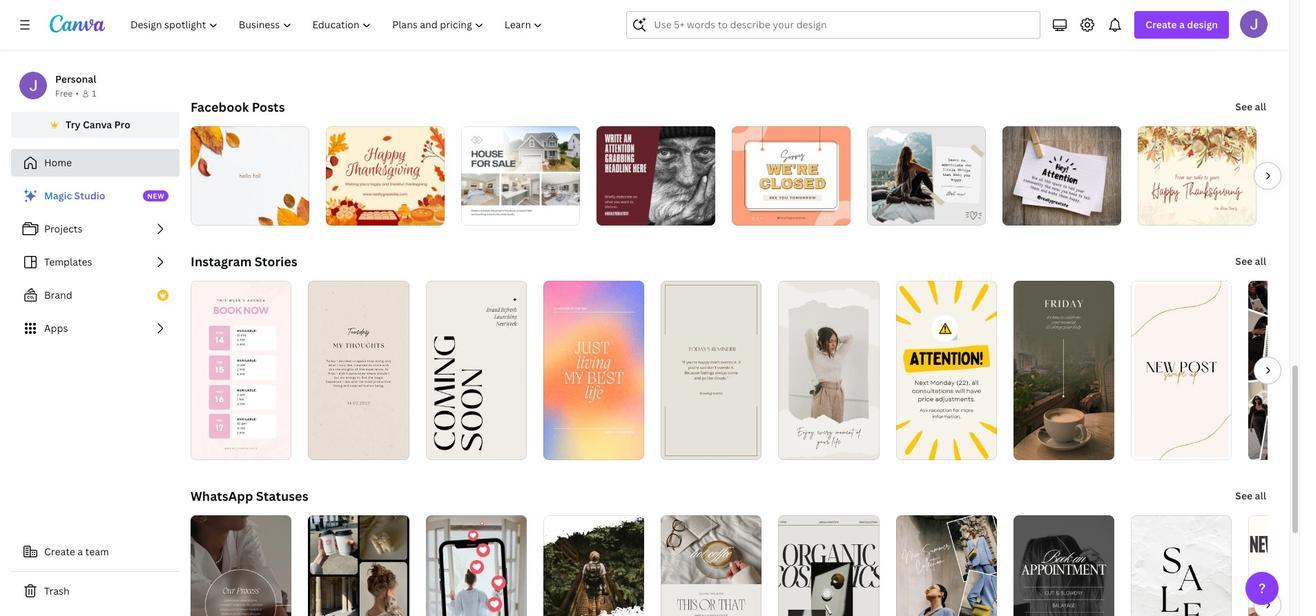 Task type: vqa. For each thing, say whether or not it's contained in the screenshot.
the middle See all link
yes



Task type: locate. For each thing, give the bounding box(es) containing it.
create inside "button"
[[44, 546, 75, 559]]

2 vertical spatial see
[[1236, 490, 1253, 503]]

2 see all from the top
[[1236, 255, 1267, 268]]

personal
[[55, 73, 96, 86]]

projects
[[44, 222, 83, 235]]

3 all from the top
[[1255, 490, 1267, 503]]

instagram stories link
[[191, 253, 297, 270]]

None search field
[[627, 11, 1041, 39]]

2 vertical spatial see all link
[[1234, 483, 1268, 510]]

0 vertical spatial create
[[1146, 18, 1177, 31]]

whatsapp statuses
[[191, 488, 308, 505]]

2 all from the top
[[1255, 255, 1267, 268]]

0 vertical spatial see all
[[1236, 100, 1267, 113]]

projects link
[[11, 215, 180, 243]]

0 horizontal spatial a
[[78, 546, 83, 559]]

3 see from the top
[[1236, 490, 1253, 503]]

try canva pro
[[66, 118, 130, 131]]

a
[[1180, 18, 1185, 31], [78, 546, 83, 559]]

2 see all link from the top
[[1234, 248, 1268, 276]]

3 see all link from the top
[[1234, 483, 1268, 510]]

see all for stories
[[1236, 255, 1267, 268]]

a inside "button"
[[78, 546, 83, 559]]

list containing magic studio
[[11, 182, 180, 343]]

home link
[[11, 149, 180, 177]]

see for whatsapp statuses
[[1236, 490, 1253, 503]]

2 see from the top
[[1236, 255, 1253, 268]]

1 vertical spatial all
[[1255, 255, 1267, 268]]

team
[[85, 546, 109, 559]]

1 see from the top
[[1236, 100, 1253, 113]]

top level navigation element
[[122, 11, 555, 39]]

list
[[11, 182, 180, 343]]

a left team
[[78, 546, 83, 559]]

3 see all from the top
[[1236, 490, 1267, 503]]

a left design
[[1180, 18, 1185, 31]]

see
[[1236, 100, 1253, 113], [1236, 255, 1253, 268], [1236, 490, 1253, 503]]

create a team button
[[11, 539, 180, 566]]

a for team
[[78, 546, 83, 559]]

create a team
[[44, 546, 109, 559]]

free •
[[55, 88, 79, 99]]

0 vertical spatial a
[[1180, 18, 1185, 31]]

create inside dropdown button
[[1146, 18, 1177, 31]]

a inside dropdown button
[[1180, 18, 1185, 31]]

instagram stories
[[191, 253, 297, 270]]

1 vertical spatial see
[[1236, 255, 1253, 268]]

0 vertical spatial see
[[1236, 100, 1253, 113]]

1 see all link from the top
[[1234, 93, 1268, 121]]

1 vertical spatial see all link
[[1234, 248, 1268, 276]]

1 vertical spatial create
[[44, 546, 75, 559]]

see all link
[[1234, 93, 1268, 121], [1234, 248, 1268, 276], [1234, 483, 1268, 510]]

1 vertical spatial a
[[78, 546, 83, 559]]

create left team
[[44, 546, 75, 559]]

1 vertical spatial see all
[[1236, 255, 1267, 268]]

0 horizontal spatial create
[[44, 546, 75, 559]]

create left design
[[1146, 18, 1177, 31]]

all
[[1255, 100, 1267, 113], [1255, 255, 1267, 268], [1255, 490, 1267, 503]]

statuses
[[256, 488, 308, 505]]

see all link for posts
[[1234, 93, 1268, 121]]

whatsapp statuses link
[[191, 488, 308, 505]]

see all
[[1236, 100, 1267, 113], [1236, 255, 1267, 268], [1236, 490, 1267, 503]]

1 horizontal spatial a
[[1180, 18, 1185, 31]]

instagram
[[191, 253, 252, 270]]

1 see all from the top
[[1236, 100, 1267, 113]]

create
[[1146, 18, 1177, 31], [44, 546, 75, 559]]

1 all from the top
[[1255, 100, 1267, 113]]

templates link
[[11, 249, 180, 276]]

0 vertical spatial all
[[1255, 100, 1267, 113]]

2 vertical spatial see all
[[1236, 490, 1267, 503]]

2 vertical spatial all
[[1255, 490, 1267, 503]]

see all for statuses
[[1236, 490, 1267, 503]]

1 horizontal spatial create
[[1146, 18, 1177, 31]]

all for instagram stories
[[1255, 255, 1267, 268]]

0 vertical spatial see all link
[[1234, 93, 1268, 121]]

brand
[[44, 289, 72, 302]]

see all for posts
[[1236, 100, 1267, 113]]

see all link for stories
[[1234, 248, 1268, 276]]



Task type: describe. For each thing, give the bounding box(es) containing it.
see all link for statuses
[[1234, 483, 1268, 510]]

pro
[[114, 118, 130, 131]]

magic studio
[[44, 189, 105, 202]]

magic
[[44, 189, 72, 202]]

see for facebook posts
[[1236, 100, 1253, 113]]

posts
[[252, 99, 285, 115]]

create for create a team
[[44, 546, 75, 559]]

facebook posts
[[191, 99, 285, 115]]

create a design button
[[1135, 11, 1229, 39]]

•
[[75, 88, 79, 99]]

brand link
[[11, 282, 180, 309]]

Search search field
[[654, 12, 1013, 38]]

facebook posts link
[[191, 99, 285, 115]]

see for instagram stories
[[1236, 255, 1253, 268]]

trash
[[44, 585, 69, 598]]

whatsapp
[[191, 488, 253, 505]]

create for create a design
[[1146, 18, 1177, 31]]

home
[[44, 156, 72, 169]]

create a design
[[1146, 18, 1218, 31]]

canva
[[83, 118, 112, 131]]

stories
[[255, 253, 297, 270]]

1
[[92, 88, 96, 99]]

free
[[55, 88, 73, 99]]

templates
[[44, 256, 92, 269]]

all for whatsapp statuses
[[1255, 490, 1267, 503]]

apps link
[[11, 315, 180, 343]]

try
[[66, 118, 81, 131]]

a for design
[[1180, 18, 1185, 31]]

try canva pro button
[[11, 112, 180, 138]]

trash link
[[11, 578, 180, 606]]

new
[[147, 191, 165, 201]]

design
[[1187, 18, 1218, 31]]

studio
[[74, 189, 105, 202]]

all for facebook posts
[[1255, 100, 1267, 113]]

jacob simon image
[[1240, 10, 1268, 38]]

apps
[[44, 322, 68, 335]]

facebook
[[191, 99, 249, 115]]



